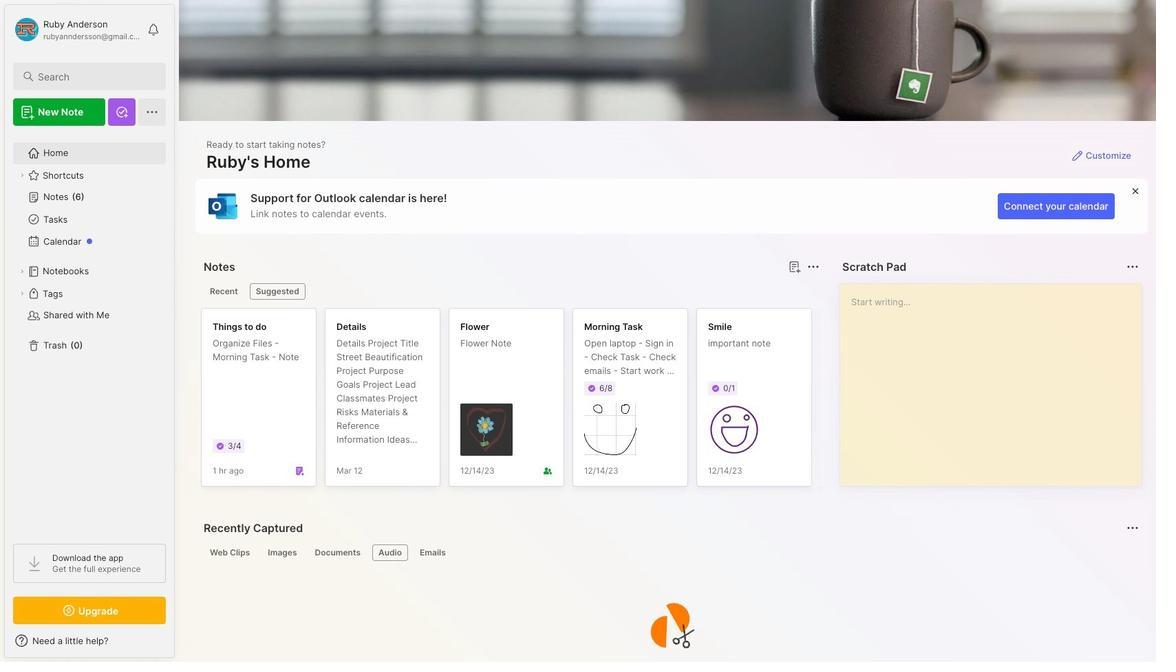 Task type: locate. For each thing, give the bounding box(es) containing it.
Account field
[[13, 16, 140, 43]]

tab
[[204, 284, 244, 300], [250, 284, 305, 300], [204, 545, 256, 562], [262, 545, 303, 562], [309, 545, 367, 562], [372, 545, 408, 562], [414, 545, 452, 562]]

None search field
[[38, 68, 153, 85]]

tab list
[[204, 284, 818, 300], [204, 545, 1137, 562]]

tree
[[5, 134, 174, 532]]

row group
[[201, 308, 1068, 496]]

1 tab list from the top
[[204, 284, 818, 300]]

1 vertical spatial tab list
[[204, 545, 1137, 562]]

More actions field
[[804, 257, 823, 277]]

0 horizontal spatial thumbnail image
[[460, 404, 513, 456]]

more actions image
[[805, 259, 822, 275]]

WHAT'S NEW field
[[5, 630, 174, 652]]

1 thumbnail image from the left
[[460, 404, 513, 456]]

tree inside the main element
[[5, 134, 174, 532]]

1 horizontal spatial thumbnail image
[[584, 404, 637, 456]]

2 horizontal spatial thumbnail image
[[708, 404, 760, 456]]

0 vertical spatial tab list
[[204, 284, 818, 300]]

thumbnail image
[[460, 404, 513, 456], [584, 404, 637, 456], [708, 404, 760, 456]]



Task type: vqa. For each thing, say whether or not it's contained in the screenshot.
Italic "image"
no



Task type: describe. For each thing, give the bounding box(es) containing it.
main element
[[0, 0, 179, 663]]

3 thumbnail image from the left
[[708, 404, 760, 456]]

expand tags image
[[18, 290, 26, 298]]

Start writing… text field
[[851, 284, 1141, 476]]

click to collapse image
[[174, 637, 184, 654]]

Search text field
[[38, 70, 153, 83]]

none search field inside the main element
[[38, 68, 153, 85]]

2 tab list from the top
[[204, 545, 1137, 562]]

expand notebooks image
[[18, 268, 26, 276]]

2 thumbnail image from the left
[[584, 404, 637, 456]]



